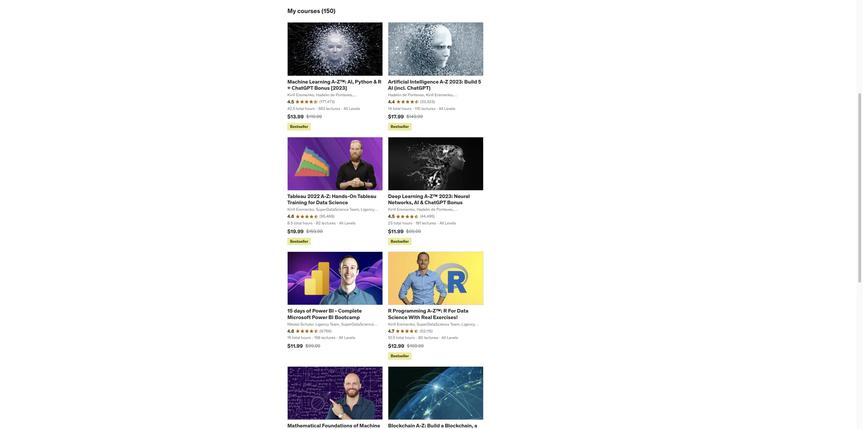 Task type: vqa. For each thing, say whether or not it's contained in the screenshot.
the right the "4.5"
yes



Task type: locate. For each thing, give the bounding box(es) containing it.
0 horizontal spatial tableau
[[287, 193, 306, 200]]

2 vertical spatial learning
[[287, 429, 309, 430]]

1 horizontal spatial r
[[388, 308, 392, 315]]

1 power from the top
[[312, 308, 328, 315]]

total right 10.5
[[396, 336, 404, 341]]

hadelin inside the machine learning a-z™: ai, python & r + chatgpt bonus [2023] kirill eremenko, hadelin de ponteves, superdatascience team, ligency team
[[316, 92, 329, 97]]

of
[[306, 308, 311, 315], [353, 423, 358, 430]]

a- inside the r programming a-z™: r for data science with real exercises! kirill eremenko, superdatascience team, ligency team
[[427, 308, 433, 315]]

0 horizontal spatial a
[[441, 423, 444, 430]]

eremenko, inside "artificial intelligence a-z 2023: build 5 ai (incl. chatgpt) hadelin de ponteves, kirill eremenko, superdatascience team, luka anicin, ligency team"
[[435, 92, 454, 97]]

15
[[287, 308, 293, 315], [287, 336, 291, 341]]

a- right 2022
[[321, 193, 326, 200]]

0 vertical spatial $11.99
[[388, 228, 404, 235]]

z: inside tableau 2022 a-z: hands-on tableau training for data science kirill eremenko, superdatascience team, ligency team
[[326, 193, 331, 200]]

all down luka
[[439, 106, 443, 111]]

1 horizontal spatial 4.5
[[388, 214, 395, 220]]

1 vertical spatial learning
[[402, 193, 423, 200]]

0 horizontal spatial r
[[378, 78, 381, 85]]

lectures down 52115 reviews element
[[424, 336, 438, 341]]

0 horizontal spatial de
[[330, 92, 335, 97]]

kirill up 42.5
[[287, 92, 295, 97]]

levels right 82 lectures
[[344, 221, 356, 226]]

1 horizontal spatial ai
[[414, 199, 419, 206]]

a- inside tableau 2022 a-z: hands-on tableau training for data science kirill eremenko, superdatascience team, ligency team
[[321, 193, 326, 200]]

superdatascience up '23 total hours'
[[388, 213, 421, 218]]

bestseller down $19.99
[[290, 239, 308, 244]]

team, inside the r programming a-z™: r for data science with real exercises! kirill eremenko, superdatascience team, ligency team
[[450, 322, 461, 327]]

383
[[318, 106, 325, 111]]

team, up 383 lectures
[[321, 98, 331, 103]]

$99.99 for deep learning a-z™ 2023: neural networks, ai & chatgpt bonus
[[406, 229, 421, 235]]

lectures down '177473 reviews' element
[[326, 106, 340, 111]]

eremenko, for tableau 2022 a-z: hands-on tableau training for data science
[[296, 207, 315, 212]]

r inside the machine learning a-z™: ai, python & r + chatgpt bonus [2023] kirill eremenko, hadelin de ponteves, superdatascience team, ligency team
[[378, 78, 381, 85]]

tableau right the on
[[357, 193, 376, 200]]

$11.99 $99.99 down '23 total hours'
[[388, 228, 421, 235]]

kirill inside the r programming a-z™: r for data science with real exercises! kirill eremenko, superdatascience team, ligency team
[[388, 322, 396, 327]]

$11.99 $99.99 for deep learning a-z™ 2023: neural networks, ai & chatgpt bonus
[[388, 228, 421, 235]]

1 vertical spatial +
[[406, 429, 409, 430]]

superdatascience up the 14 total hours
[[388, 98, 421, 103]]

bi
[[329, 308, 334, 315], [328, 314, 334, 321]]

de inside the machine learning a-z™: ai, python & r + chatgpt bonus [2023] kirill eremenko, hadelin de ponteves, superdatascience team, ligency team
[[330, 92, 335, 97]]

of inside mathematical foundations of machine learning
[[353, 423, 358, 430]]

eremenko, inside tableau 2022 a-z: hands-on tableau training for data science kirill eremenko, superdatascience team, ligency team
[[296, 207, 315, 212]]

2023:
[[449, 78, 463, 85], [439, 193, 453, 200]]

r programming a-z™: r for data science with real exercises! link
[[388, 308, 468, 321]]

2 vertical spatial bonus
[[433, 429, 448, 430]]

bonus inside the machine learning a-z™: ai, python & r + chatgpt bonus [2023] kirill eremenko, hadelin de ponteves, superdatascience team, ligency team
[[314, 85, 330, 91]]

levels for machine learning a-z™: ai, python & r + chatgpt bonus [2023]
[[349, 106, 360, 111]]

chatgpt inside blockchain a-z: build a blockchain, a crypto + chatgpt bonus
[[410, 429, 431, 430]]

0 vertical spatial $99.99
[[406, 229, 421, 235]]

hadelin up the 4.4
[[388, 92, 402, 97]]

of right the days
[[306, 308, 311, 315]]

hands-
[[332, 193, 349, 200]]

levels for artificial intelligence a-z 2023: build 5 ai (incl. chatgpt)
[[444, 106, 455, 111]]

eremenko, inside the machine learning a-z™: ai, python & r + chatgpt bonus [2023] kirill eremenko, hadelin de ponteves, superdatascience team, ligency team
[[296, 92, 315, 97]]

80
[[418, 336, 423, 341]]

power up 'schuler,'
[[312, 314, 327, 321]]

superdatascience up 42.5 total hours
[[287, 98, 320, 103]]

bestseller down the $12.99
[[391, 354, 409, 359]]

bonus inside the deep learning a-z™ 2023: neural networks, ai & chatgpt bonus kirill eremenko, hadelin de ponteves, superdatascience team, ligency team
[[447, 199, 463, 206]]

team up 10.5
[[388, 328, 397, 333]]

bestseller for $11.99
[[391, 239, 409, 244]]

z™: right real
[[433, 308, 442, 315]]

2023: right z™
[[439, 193, 453, 200]]

eremenko,
[[296, 92, 315, 97], [435, 92, 454, 97], [296, 207, 315, 212], [397, 207, 416, 212], [397, 322, 416, 327]]

a- right blockchain
[[416, 423, 421, 430]]

1 vertical spatial machine
[[359, 423, 380, 430]]

0 vertical spatial of
[[306, 308, 311, 315]]

$99.99
[[406, 229, 421, 235], [305, 344, 320, 350]]

deep learning a-z™ 2023: neural networks, ai & chatgpt bonus link
[[388, 193, 470, 206]]

ligency inside tableau 2022 a-z: hands-on tableau training for data science kirill eremenko, superdatascience team, ligency team
[[361, 207, 374, 212]]

0 vertical spatial $11.99 $99.99
[[388, 228, 421, 235]]

$11.99 for 15 days of power bi - complete microsoft power bi bootcamp
[[287, 343, 303, 350]]

hours up $19.99 $159.99
[[303, 221, 313, 226]]

ligency inside the deep learning a-z™ 2023: neural networks, ai & chatgpt bonus kirill eremenko, hadelin de ponteves, superdatascience team, ligency team
[[433, 213, 447, 218]]

a- inside the deep learning a-z™ 2023: neural networks, ai & chatgpt bonus kirill eremenko, hadelin de ponteves, superdatascience team, ligency team
[[424, 193, 430, 200]]

1 15 from the top
[[287, 308, 293, 315]]

4.6 for tableau 2022 a-z: hands-on tableau training for data science
[[287, 214, 294, 220]]

0 horizontal spatial z™:
[[337, 78, 346, 85]]

1 horizontal spatial build
[[464, 78, 477, 85]]

156 lectures
[[314, 336, 335, 341]]

team inside the machine learning a-z™: ai, python & r + chatgpt bonus [2023] kirill eremenko, hadelin de ponteves, superdatascience team, ligency team
[[347, 98, 356, 103]]

110 lectures
[[415, 106, 436, 111]]

power left -
[[312, 308, 328, 315]]

lectures
[[326, 106, 340, 111], [421, 106, 436, 111], [322, 221, 336, 226], [422, 221, 436, 226], [321, 336, 335, 341], [424, 336, 438, 341]]

lectures for deep
[[422, 221, 436, 226]]

bestseller down '23 total hours'
[[391, 239, 409, 244]]

+ inside the machine learning a-z™: ai, python & r + chatgpt bonus [2023] kirill eremenko, hadelin de ponteves, superdatascience team, ligency team
[[287, 85, 291, 91]]

2 4.6 from the top
[[287, 329, 294, 335]]

0 vertical spatial machine
[[287, 78, 308, 85]]

z™: for ai,
[[337, 78, 346, 85]]

1 horizontal spatial tableau
[[357, 193, 376, 200]]

machine
[[287, 78, 308, 85], [359, 423, 380, 430]]

0 vertical spatial 4.5
[[287, 99, 294, 105]]

microsoft
[[287, 314, 311, 321]]

eremenko, inside the deep learning a-z™ 2023: neural networks, ai & chatgpt bonus kirill eremenko, hadelin de ponteves, superdatascience team, ligency team
[[397, 207, 416, 212]]

eremenko, down networks, in the left top of the page
[[397, 207, 416, 212]]

4.5
[[287, 99, 294, 105], [388, 214, 395, 220]]

1 horizontal spatial of
[[353, 423, 358, 430]]

schuler,
[[300, 322, 314, 327]]

15 for total
[[287, 336, 291, 341]]

for
[[308, 199, 315, 206]]

1 horizontal spatial a
[[474, 423, 477, 430]]

machine learning a-z™: ai, python & r + chatgpt bonus [2023] kirill eremenko, hadelin de ponteves, superdatascience team, ligency team
[[287, 78, 381, 103]]

crypto
[[388, 429, 405, 430]]

ponteves, down [2023]
[[336, 92, 353, 97]]

2 15 from the top
[[287, 336, 291, 341]]

1 horizontal spatial hadelin
[[388, 92, 402, 97]]

110
[[415, 106, 420, 111]]

1 horizontal spatial &
[[420, 199, 423, 206]]

0 vertical spatial z:
[[326, 193, 331, 200]]

23
[[388, 221, 393, 226]]

bestseller for $17.99
[[391, 124, 409, 129]]

a- inside the machine learning a-z™: ai, python & r + chatgpt bonus [2023] kirill eremenko, hadelin de ponteves, superdatascience team, ligency team
[[331, 78, 337, 85]]

1 vertical spatial $99.99
[[305, 344, 320, 350]]

r left for
[[443, 308, 447, 315]]

team, up (9,766)
[[330, 322, 340, 327]]

15 down nikolai on the bottom of the page
[[287, 336, 291, 341]]

0 horizontal spatial 4.5
[[287, 99, 294, 105]]

python
[[355, 78, 372, 85]]

bestseller down $17.99
[[391, 124, 409, 129]]

kirill down training
[[287, 207, 295, 212]]

1 vertical spatial build
[[427, 423, 440, 430]]

a- for build
[[440, 78, 445, 85]]

0 horizontal spatial $11.99 $99.99
[[287, 343, 320, 350]]

0 horizontal spatial of
[[306, 308, 311, 315]]

chatgpt for z™
[[424, 199, 446, 206]]

all levels for machine learning a-z™: ai, python & r + chatgpt bonus [2023]
[[344, 106, 360, 111]]

levels for tableau 2022 a-z: hands-on tableau training for data science
[[344, 221, 356, 226]]

15 left the days
[[287, 308, 293, 315]]

1 vertical spatial ai
[[414, 199, 419, 206]]

2 horizontal spatial de
[[431, 207, 435, 212]]

hours up $119.99
[[305, 106, 315, 111]]

ai,
[[347, 78, 354, 85]]

machine inside the machine learning a-z™: ai, python & r + chatgpt bonus [2023] kirill eremenko, hadelin de ponteves, superdatascience team, ligency team
[[287, 78, 308, 85]]

0 horizontal spatial data
[[316, 199, 327, 206]]

2023: inside "artificial intelligence a-z 2023: build 5 ai (incl. chatgpt) hadelin de ponteves, kirill eremenko, superdatascience team, luka anicin, ligency team"
[[449, 78, 463, 85]]

total right 14 on the top left
[[393, 106, 401, 111]]

0 vertical spatial build
[[464, 78, 477, 85]]

hours for deep learning a-z™ 2023: neural networks, ai & chatgpt bonus
[[402, 221, 412, 226]]

levels down anicin,
[[444, 106, 455, 111]]

learning inside the deep learning a-z™ 2023: neural networks, ai & chatgpt bonus kirill eremenko, hadelin de ponteves, superdatascience team, ligency team
[[402, 193, 423, 200]]

0 horizontal spatial ponteves,
[[336, 92, 353, 97]]

all levels right 191 lectures at the bottom of the page
[[440, 221, 456, 226]]

chatgpt right crypto
[[410, 429, 431, 430]]

1 horizontal spatial z™:
[[433, 308, 442, 315]]

0 horizontal spatial $11.99
[[287, 343, 303, 350]]

kirill down networks, in the left top of the page
[[388, 207, 396, 212]]

ponteves, inside the deep learning a-z™ 2023: neural networks, ai & chatgpt bonus kirill eremenko, hadelin de ponteves, superdatascience team, ligency team
[[436, 207, 454, 212]]

2023: for neural
[[439, 193, 453, 200]]

ai for (incl.
[[388, 85, 393, 91]]

0 vertical spatial &
[[373, 78, 377, 85]]

a- left ai,
[[331, 78, 337, 85]]

$13.99 $119.99
[[287, 114, 322, 120]]

1 horizontal spatial science
[[388, 314, 408, 321]]

team, down exercises!
[[450, 322, 461, 327]]

+ up 42.5
[[287, 85, 291, 91]]

2 horizontal spatial r
[[443, 308, 447, 315]]

1 horizontal spatial $11.99
[[388, 228, 404, 235]]

team down nikolai on the bottom of the page
[[287, 328, 297, 333]]

build left blockchain,
[[427, 423, 440, 430]]

a- right intelligence
[[440, 78, 445, 85]]

chatgpt for build
[[410, 429, 431, 430]]

de up (44,495)
[[431, 207, 435, 212]]

a- up (44,495)
[[424, 193, 430, 200]]

0 vertical spatial +
[[287, 85, 291, 91]]

1 vertical spatial bonus
[[447, 199, 463, 206]]

build left the 5
[[464, 78, 477, 85]]

all right 82 lectures
[[339, 221, 343, 226]]

kirill for tableau
[[287, 207, 295, 212]]

lectures down 44495 reviews 'element'
[[422, 221, 436, 226]]

10.5 total hours
[[388, 336, 415, 341]]

2 horizontal spatial hadelin
[[417, 207, 430, 212]]

bonus
[[314, 85, 330, 91], [447, 199, 463, 206], [433, 429, 448, 430]]

learning inside the machine learning a-z™: ai, python & r + chatgpt bonus [2023] kirill eremenko, hadelin de ponteves, superdatascience team, ligency team
[[309, 78, 330, 85]]

superdatascience up (95,469)
[[316, 207, 349, 212]]

2 vertical spatial chatgpt
[[410, 429, 431, 430]]

chatgpt inside the machine learning a-z™: ai, python & r + chatgpt bonus [2023] kirill eremenko, hadelin de ponteves, superdatascience team, ligency team
[[292, 85, 313, 91]]

0 horizontal spatial hadelin
[[316, 92, 329, 97]]

all levels
[[344, 106, 360, 111], [439, 106, 455, 111], [339, 221, 356, 226], [440, 221, 456, 226], [339, 336, 355, 341], [442, 336, 458, 341]]

data
[[316, 199, 327, 206], [457, 308, 468, 315]]

a
[[441, 423, 444, 430], [474, 423, 477, 430]]

team, down the on
[[350, 207, 360, 212]]

0 vertical spatial ai
[[388, 85, 393, 91]]

kirill inside the deep learning a-z™ 2023: neural networks, ai & chatgpt bonus kirill eremenko, hadelin de ponteves, superdatascience team, ligency team
[[388, 207, 396, 212]]

machine left crypto
[[359, 423, 380, 430]]

eremenko, up anicin,
[[435, 92, 454, 97]]

1 horizontal spatial $11.99 $99.99
[[388, 228, 421, 235]]

kirill for deep
[[388, 207, 396, 212]]

0 vertical spatial science
[[329, 199, 348, 206]]

0 horizontal spatial +
[[287, 85, 291, 91]]

r
[[378, 78, 381, 85], [388, 308, 392, 315], [443, 308, 447, 315]]

2023: right z
[[449, 78, 463, 85]]

z
[[445, 78, 448, 85]]

exercises!
[[433, 314, 458, 321]]

a- for python
[[331, 78, 337, 85]]

z™: left ai,
[[337, 78, 346, 85]]

all right 383 lectures
[[344, 106, 348, 111]]

hours for 15 days of power bi - complete microsoft power bi bootcamp
[[301, 336, 311, 341]]

0 horizontal spatial learning
[[287, 429, 309, 430]]

learning
[[309, 78, 330, 85], [402, 193, 423, 200], [287, 429, 309, 430]]

tableau left 'for'
[[287, 193, 306, 200]]

95469 reviews element
[[320, 214, 335, 220]]

1 vertical spatial &
[[420, 199, 423, 206]]

1 vertical spatial 2023:
[[439, 193, 453, 200]]

0 vertical spatial 2023:
[[449, 78, 463, 85]]

1 vertical spatial 15
[[287, 336, 291, 341]]

1 horizontal spatial machine
[[359, 423, 380, 430]]

& inside the deep learning a-z™ 2023: neural networks, ai & chatgpt bonus kirill eremenko, hadelin de ponteves, superdatascience team, ligency team
[[420, 199, 423, 206]]

hadelin
[[316, 92, 329, 97], [388, 92, 402, 97], [417, 207, 430, 212]]

complete
[[338, 308, 362, 315]]

1 vertical spatial z™:
[[433, 308, 442, 315]]

tableau 2022 a-z: hands-on tableau training for data science kirill eremenko, superdatascience team, ligency team
[[287, 193, 376, 218]]

lectures down 33323 reviews element
[[421, 106, 436, 111]]

total right 42.5
[[296, 106, 304, 111]]

1 tableau from the left
[[287, 193, 306, 200]]

levels
[[349, 106, 360, 111], [444, 106, 455, 111], [344, 221, 356, 226], [445, 221, 456, 226], [344, 336, 355, 341], [447, 336, 458, 341]]

$11.99 down '23 total hours'
[[388, 228, 404, 235]]

0 horizontal spatial machine
[[287, 78, 308, 85]]

eremenko, for r programming a-z™: r for data science with real exercises!
[[397, 322, 416, 327]]

0 vertical spatial bonus
[[314, 85, 330, 91]]

0 vertical spatial 4.6
[[287, 214, 294, 220]]

1 horizontal spatial data
[[457, 308, 468, 315]]

80 lectures
[[418, 336, 438, 341]]

1 4.6 from the top
[[287, 214, 294, 220]]

z™:
[[337, 78, 346, 85], [433, 308, 442, 315]]

eremenko, down 'for'
[[296, 207, 315, 212]]

of right foundations
[[353, 423, 358, 430]]

(95,469)
[[320, 214, 335, 219]]

superdatascience inside 15 days of power bi - complete microsoft power bi bootcamp nikolai schuler, ligency team, superdatascience team
[[341, 322, 374, 327]]

levels down bootcamp
[[344, 336, 355, 341]]

2023: inside the deep learning a-z™ 2023: neural networks, ai & chatgpt bonus kirill eremenko, hadelin de ponteves, superdatascience team, ligency team
[[439, 193, 453, 200]]

machine inside mathematical foundations of machine learning
[[359, 423, 380, 430]]

ligency inside the machine learning a-z™: ai, python & r + chatgpt bonus [2023] kirill eremenko, hadelin de ponteves, superdatascience team, ligency team
[[332, 98, 346, 103]]

2 horizontal spatial ponteves,
[[436, 207, 454, 212]]

eremenko, inside the r programming a-z™: r for data science with real exercises! kirill eremenko, superdatascience team, ligency team
[[397, 322, 416, 327]]

all for tableau 2022 a-z: hands-on tableau training for data science
[[339, 221, 343, 226]]

ponteves, down chatgpt)
[[408, 92, 425, 97]]

ai inside "artificial intelligence a-z 2023: build 5 ai (incl. chatgpt) hadelin de ponteves, kirill eremenko, superdatascience team, luka anicin, ligency team"
[[388, 85, 393, 91]]

1 horizontal spatial $99.99
[[406, 229, 421, 235]]

hours left 156
[[301, 336, 311, 341]]

-
[[335, 308, 337, 315]]

mathematical foundations of machine learning
[[287, 423, 380, 430]]

team, inside the deep learning a-z™ 2023: neural networks, ai & chatgpt bonus kirill eremenko, hadelin de ponteves, superdatascience team, ligency team
[[422, 213, 432, 218]]

1 vertical spatial $11.99 $99.99
[[287, 343, 320, 350]]

1 horizontal spatial ponteves,
[[408, 92, 425, 97]]

science left the on
[[329, 199, 348, 206]]

of for power
[[306, 308, 311, 315]]

chatgpt
[[292, 85, 313, 91], [424, 199, 446, 206], [410, 429, 431, 430]]

(52,115)
[[420, 329, 433, 334]]

0 horizontal spatial science
[[329, 199, 348, 206]]

de down (incl.
[[402, 92, 407, 97]]

0 vertical spatial 15
[[287, 308, 293, 315]]

de
[[330, 92, 335, 97], [402, 92, 407, 97], [431, 207, 435, 212]]

superdatascience down real
[[417, 322, 449, 327]]

0 horizontal spatial ai
[[388, 85, 393, 91]]

0 horizontal spatial &
[[373, 78, 377, 85]]

build
[[464, 78, 477, 85], [427, 423, 440, 430]]

$11.99 down 15 total hours
[[287, 343, 303, 350]]

programming
[[393, 308, 426, 315]]

chatgpt up 42.5 total hours
[[292, 85, 313, 91]]

0 vertical spatial z™:
[[337, 78, 346, 85]]

1 vertical spatial of
[[353, 423, 358, 430]]

learning inside mathematical foundations of machine learning
[[287, 429, 309, 430]]

r left programming
[[388, 308, 392, 315]]

0 horizontal spatial z:
[[326, 193, 331, 200]]

2 horizontal spatial learning
[[402, 193, 423, 200]]

1 vertical spatial $11.99
[[287, 343, 303, 350]]

4.6 for 15 days of power bi - complete microsoft power bi bootcamp
[[287, 329, 294, 335]]

total right 8.5
[[294, 221, 302, 226]]

bonus inside blockchain a-z: build a blockchain, a crypto + chatgpt bonus
[[433, 429, 448, 430]]

z™: inside the machine learning a-z™: ai, python & r + chatgpt bonus [2023] kirill eremenko, hadelin de ponteves, superdatascience team, ligency team
[[337, 78, 346, 85]]

team inside 15 days of power bi - complete microsoft power bi bootcamp nikolai schuler, ligency team, superdatascience team
[[287, 328, 297, 333]]

levels for r programming a-z™: r for data science with real exercises!
[[447, 336, 458, 341]]

team, inside "artificial intelligence a-z 2023: build 5 ai (incl. chatgpt) hadelin de ponteves, kirill eremenko, superdatascience team, luka anicin, ligency team"
[[422, 98, 432, 103]]

a- inside blockchain a-z: build a blockchain, a crypto + chatgpt bonus
[[416, 423, 421, 430]]

1 horizontal spatial de
[[402, 92, 407, 97]]

+ right crypto
[[406, 429, 409, 430]]

of for machine
[[353, 423, 358, 430]]

a left blockchain,
[[441, 423, 444, 430]]

total for artificial intelligence a-z 2023: build 5 ai (incl. chatgpt)
[[393, 106, 401, 111]]

ponteves, inside "artificial intelligence a-z 2023: build 5 ai (incl. chatgpt) hadelin de ponteves, kirill eremenko, superdatascience team, luka anicin, ligency team"
[[408, 92, 425, 97]]

kirill up (33,323)
[[426, 92, 434, 97]]

mathematical
[[287, 423, 321, 430]]

191 lectures
[[416, 221, 436, 226]]

ligency inside "artificial intelligence a-z 2023: build 5 ai (incl. chatgpt) hadelin de ponteves, kirill eremenko, superdatascience team, luka anicin, ligency team"
[[455, 98, 469, 103]]

0 horizontal spatial $99.99
[[305, 344, 320, 350]]

1 vertical spatial data
[[457, 308, 468, 315]]

hours for machine learning a-z™: ai, python & r + chatgpt bonus [2023]
[[305, 106, 315, 111]]

z™: inside the r programming a-z™: r for data science with real exercises! kirill eremenko, superdatascience team, ligency team
[[433, 308, 442, 315]]

ligency
[[332, 98, 346, 103], [455, 98, 469, 103], [361, 207, 374, 212], [433, 213, 447, 218], [315, 322, 329, 327], [462, 322, 475, 327]]

1 vertical spatial 4.5
[[388, 214, 395, 220]]

&
[[373, 78, 377, 85], [420, 199, 423, 206]]

eremenko, up 42.5 total hours
[[296, 92, 315, 97]]

r right python
[[378, 78, 381, 85]]

data right 'for'
[[316, 199, 327, 206]]

ai inside the deep learning a-z™ 2023: neural networks, ai & chatgpt bonus kirill eremenko, hadelin de ponteves, superdatascience team, ligency team
[[414, 199, 419, 206]]

all for deep learning a-z™ 2023: neural networks, ai & chatgpt bonus
[[440, 221, 444, 226]]

0 vertical spatial learning
[[309, 78, 330, 85]]

superdatascience inside tableau 2022 a-z: hands-on tableau training for data science kirill eremenko, superdatascience team, ligency team
[[316, 207, 349, 212]]

0 vertical spatial data
[[316, 199, 327, 206]]

$19.99
[[287, 228, 304, 235]]

$149.99
[[406, 114, 423, 120]]

a- for neural
[[424, 193, 430, 200]]

all levels down anicin,
[[439, 106, 455, 111]]

0 horizontal spatial build
[[427, 423, 440, 430]]

data right for
[[457, 308, 468, 315]]

bestseller
[[290, 124, 308, 129], [391, 124, 409, 129], [290, 239, 308, 244], [391, 239, 409, 244], [391, 354, 409, 359]]

superdatascience
[[287, 98, 320, 103], [388, 98, 421, 103], [316, 207, 349, 212], [388, 213, 421, 218], [341, 322, 374, 327], [417, 322, 449, 327]]

15 inside 15 days of power bi - complete microsoft power bi bootcamp nikolai schuler, ligency team, superdatascience team
[[287, 308, 293, 315]]

of inside 15 days of power bi - complete microsoft power bi bootcamp nikolai schuler, ligency team, superdatascience team
[[306, 308, 311, 315]]

1 vertical spatial 4.6
[[287, 329, 294, 335]]

all
[[344, 106, 348, 111], [439, 106, 443, 111], [339, 221, 343, 226], [440, 221, 444, 226], [339, 336, 343, 341], [442, 336, 446, 341]]

15 total hours
[[287, 336, 311, 341]]

1 vertical spatial chatgpt
[[424, 199, 446, 206]]

1 horizontal spatial learning
[[309, 78, 330, 85]]

1 horizontal spatial +
[[406, 429, 409, 430]]

team,
[[321, 98, 331, 103], [422, 98, 432, 103], [350, 207, 360, 212], [422, 213, 432, 218], [330, 322, 340, 327], [450, 322, 461, 327]]

kirill up 4.7
[[388, 322, 396, 327]]

all for 15 days of power bi - complete microsoft power bi bootcamp
[[339, 336, 343, 341]]

+ for blockchain
[[406, 429, 409, 430]]

4.6
[[287, 214, 294, 220], [287, 329, 294, 335]]

9766 reviews element
[[320, 329, 332, 335]]

1 horizontal spatial z:
[[421, 423, 426, 430]]

a- inside "artificial intelligence a-z 2023: build 5 ai (incl. chatgpt) hadelin de ponteves, kirill eremenko, superdatascience team, luka anicin, ligency team"
[[440, 78, 445, 85]]

bestseller down $13.99
[[290, 124, 308, 129]]

4.5 up 42.5
[[287, 99, 294, 105]]

(9,766)
[[320, 329, 332, 334]]

hours
[[305, 106, 315, 111], [402, 106, 412, 111], [303, 221, 313, 226], [402, 221, 412, 226], [301, 336, 311, 341], [405, 336, 415, 341]]

ai
[[388, 85, 393, 91], [414, 199, 419, 206]]

all levels for 15 days of power bi - complete microsoft power bi bootcamp
[[339, 336, 355, 341]]

hours up the $17.99 $149.99
[[402, 106, 412, 111]]

de inside the deep learning a-z™ 2023: neural networks, ai & chatgpt bonus kirill eremenko, hadelin de ponteves, superdatascience team, ligency team
[[431, 207, 435, 212]]

$159.99
[[306, 229, 323, 235]]

science inside the r programming a-z™: r for data science with real exercises! kirill eremenko, superdatascience team, ligency team
[[388, 314, 408, 321]]

4.5 up 23
[[388, 214, 395, 220]]

total right 23
[[394, 221, 401, 226]]

chatgpt inside the deep learning a-z™ 2023: neural networks, ai & chatgpt bonus kirill eremenko, hadelin de ponteves, superdatascience team, ligency team
[[424, 199, 446, 206]]

lectures down 95469 reviews element
[[322, 221, 336, 226]]

hours left 191
[[402, 221, 412, 226]]

& right python
[[373, 78, 377, 85]]

1 vertical spatial z:
[[421, 423, 426, 430]]

team down [2023]
[[347, 98, 356, 103]]

0 vertical spatial chatgpt
[[292, 85, 313, 91]]

all right 80 lectures
[[442, 336, 446, 341]]

(44,495)
[[420, 214, 435, 219]]

kirill inside tableau 2022 a-z: hands-on tableau training for data science kirill eremenko, superdatascience team, ligency team
[[287, 207, 295, 212]]

+ inside blockchain a-z: build a blockchain, a crypto + chatgpt bonus
[[406, 429, 409, 430]]

chatgpt for z™:
[[292, 85, 313, 91]]

lectures for artificial
[[421, 106, 436, 111]]

foundations
[[322, 423, 352, 430]]

4.6 down nikolai on the bottom of the page
[[287, 329, 294, 335]]

chatgpt up (44,495)
[[424, 199, 446, 206]]

z™
[[430, 193, 438, 200]]

science up 4.7
[[388, 314, 408, 321]]

ai for &
[[414, 199, 419, 206]]

all levels right 383 lectures
[[344, 106, 360, 111]]

kirill
[[287, 92, 295, 97], [426, 92, 434, 97], [287, 207, 295, 212], [388, 207, 396, 212], [388, 322, 396, 327]]

levels right 191 lectures at the bottom of the page
[[445, 221, 456, 226]]

learning for deep
[[402, 193, 423, 200]]

z™: for r
[[433, 308, 442, 315]]

1 vertical spatial science
[[388, 314, 408, 321]]

total for tableau 2022 a-z: hands-on tableau training for data science
[[294, 221, 302, 226]]

ai left (incl.
[[388, 85, 393, 91]]

artificial
[[388, 78, 409, 85]]

4.7
[[388, 329, 394, 335]]

team, up 191 lectures at the bottom of the page
[[422, 213, 432, 218]]



Task type: describe. For each thing, give the bounding box(es) containing it.
191
[[416, 221, 421, 226]]

training
[[287, 199, 307, 206]]

team inside the deep learning a-z™ 2023: neural networks, ai & chatgpt bonus kirill eremenko, hadelin de ponteves, superdatascience team, ligency team
[[447, 213, 457, 218]]

+ for machine
[[287, 85, 291, 91]]

levels for 15 days of power bi - complete microsoft power bi bootcamp
[[344, 336, 355, 341]]

hours for artificial intelligence a-z 2023: build 5 ai (incl. chatgpt)
[[402, 106, 412, 111]]

bonus for z™
[[447, 199, 463, 206]]

networks,
[[388, 199, 413, 206]]

2 a from the left
[[474, 423, 477, 430]]

z: inside blockchain a-z: build a blockchain, a crypto + chatgpt bonus
[[421, 423, 426, 430]]

blockchain a-z: build a blockchain, a crypto + chatgpt bonus link
[[388, 423, 477, 430]]

ligency inside the r programming a-z™: r for data science with real exercises! kirill eremenko, superdatascience team, ligency team
[[462, 322, 475, 327]]

machine learning a-z™: ai, python & r + chatgpt bonus [2023] link
[[287, 78, 381, 91]]

nikolai
[[287, 322, 299, 327]]

hadelin inside the deep learning a-z™ 2023: neural networks, ai & chatgpt bonus kirill eremenko, hadelin de ponteves, superdatascience team, ligency team
[[417, 207, 430, 212]]

all levels for tableau 2022 a-z: hands-on tableau training for data science
[[339, 221, 356, 226]]

5
[[478, 78, 481, 85]]

artificial intelligence a-z 2023: build 5 ai (incl. chatgpt) link
[[388, 78, 481, 91]]

all for artificial intelligence a-z 2023: build 5 ai (incl. chatgpt)
[[439, 106, 443, 111]]

$13.99
[[287, 114, 304, 120]]

15 days of power bi - complete microsoft power bi bootcamp link
[[287, 308, 362, 321]]

177473 reviews element
[[319, 99, 335, 105]]

42.5
[[287, 106, 295, 111]]

a- for on
[[321, 193, 326, 200]]

4.5 for machine learning a-z™: ai, python & r + chatgpt bonus [2023]
[[287, 99, 294, 105]]

neural
[[454, 193, 470, 200]]

$99.99 for 15 days of power bi - complete microsoft power bi bootcamp
[[305, 344, 320, 350]]

all for machine learning a-z™: ai, python & r + chatgpt bonus [2023]
[[344, 106, 348, 111]]

team inside "artificial intelligence a-z 2023: build 5 ai (incl. chatgpt) hadelin de ponteves, kirill eremenko, superdatascience team, luka anicin, ligency team"
[[469, 98, 479, 103]]

44495 reviews element
[[420, 214, 435, 220]]

deep learning a-z™ 2023: neural networks, ai & chatgpt bonus kirill eremenko, hadelin de ponteves, superdatascience team, ligency team
[[388, 193, 470, 218]]

blockchain,
[[445, 423, 473, 430]]

all levels for r programming a-z™: r for data science with real exercises!
[[442, 336, 458, 341]]

team, inside 15 days of power bi - complete microsoft power bi bootcamp nikolai schuler, ligency team, superdatascience team
[[330, 322, 340, 327]]

data inside tableau 2022 a-z: hands-on tableau training for data science kirill eremenko, superdatascience team, ligency team
[[316, 199, 327, 206]]

kirill inside "artificial intelligence a-z 2023: build 5 ai (incl. chatgpt) hadelin de ponteves, kirill eremenko, superdatascience team, luka anicin, ligency team"
[[426, 92, 434, 97]]

all levels for deep learning a-z™ 2023: neural networks, ai & chatgpt bonus
[[440, 221, 456, 226]]

$11.99 for deep learning a-z™ 2023: neural networks, ai & chatgpt bonus
[[388, 228, 404, 235]]

de inside "artificial intelligence a-z 2023: build 5 ai (incl. chatgpt) hadelin de ponteves, kirill eremenko, superdatascience team, luka anicin, ligency team"
[[402, 92, 407, 97]]

r programming a-z™: r for data science with real exercises! kirill eremenko, superdatascience team, ligency team
[[388, 308, 475, 333]]

total for deep learning a-z™ 2023: neural networks, ai & chatgpt bonus
[[394, 221, 401, 226]]

kirill inside the machine learning a-z™: ai, python & r + chatgpt bonus [2023] kirill eremenko, hadelin de ponteves, superdatascience team, ligency team
[[287, 92, 295, 97]]

(177,473)
[[319, 99, 335, 104]]

82 lectures
[[316, 221, 336, 226]]

blockchain
[[388, 423, 415, 430]]

8.5 total hours
[[287, 221, 313, 226]]

ligency inside 15 days of power bi - complete microsoft power bi bootcamp nikolai schuler, ligency team, superdatascience team
[[315, 322, 329, 327]]

10.5
[[388, 336, 395, 341]]

8.5
[[287, 221, 293, 226]]

[2023]
[[331, 85, 347, 91]]

14
[[388, 106, 392, 111]]

(33,323)
[[420, 99, 435, 104]]

bonus for z™:
[[314, 85, 330, 91]]

superdatascience inside the r programming a-z™: r for data science with real exercises! kirill eremenko, superdatascience team, ligency team
[[417, 322, 449, 327]]

$17.99
[[388, 114, 404, 120]]

(150)
[[321, 7, 335, 15]]

superdatascience inside the deep learning a-z™ 2023: neural networks, ai & chatgpt bonus kirill eremenko, hadelin de ponteves, superdatascience team, ligency team
[[388, 213, 421, 218]]

kirill for r
[[388, 322, 396, 327]]

4.5 for deep learning a-z™ 2023: neural networks, ai & chatgpt bonus
[[388, 214, 395, 220]]

intelligence
[[410, 78, 439, 85]]

data inside the r programming a-z™: r for data science with real exercises! kirill eremenko, superdatascience team, ligency team
[[457, 308, 468, 315]]

eremenko, for deep learning a-z™ 2023: neural networks, ai & chatgpt bonus
[[397, 207, 416, 212]]

2023: for build
[[449, 78, 463, 85]]

total for r programming a-z™: r for data science with real exercises!
[[396, 336, 404, 341]]

team, inside the machine learning a-z™: ai, python & r + chatgpt bonus [2023] kirill eremenko, hadelin de ponteves, superdatascience team, ligency team
[[321, 98, 331, 103]]

156
[[314, 336, 320, 341]]

chatgpt)
[[407, 85, 430, 91]]

bestseller for $12.99
[[391, 354, 409, 359]]

hadelin inside "artificial intelligence a-z 2023: build 5 ai (incl. chatgpt) hadelin de ponteves, kirill eremenko, superdatascience team, luka anicin, ligency team"
[[388, 92, 402, 97]]

all levels for artificial intelligence a-z 2023: build 5 ai (incl. chatgpt)
[[439, 106, 455, 111]]

$109.99
[[407, 344, 424, 350]]

42.5 total hours
[[287, 106, 315, 111]]

52115 reviews element
[[420, 329, 433, 335]]

my
[[287, 7, 296, 15]]

total for machine learning a-z™: ai, python & r + chatgpt bonus [2023]
[[296, 106, 304, 111]]

levels for deep learning a-z™ 2023: neural networks, ai & chatgpt bonus
[[445, 221, 456, 226]]

$12.99 $109.99
[[388, 343, 424, 350]]

superdatascience inside the machine learning a-z™: ai, python & r + chatgpt bonus [2023] kirill eremenko, hadelin de ponteves, superdatascience team, ligency team
[[287, 98, 320, 103]]

tableau 2022 a-z: hands-on tableau training for data science link
[[287, 193, 376, 206]]

lectures for machine
[[326, 106, 340, 111]]

383 lectures
[[318, 106, 340, 111]]

science inside tableau 2022 a-z: hands-on tableau training for data science kirill eremenko, superdatascience team, ligency team
[[329, 199, 348, 206]]

superdatascience inside "artificial intelligence a-z 2023: build 5 ai (incl. chatgpt) hadelin de ponteves, kirill eremenko, superdatascience team, luka anicin, ligency team"
[[388, 98, 421, 103]]

hours for r programming a-z™: r for data science with real exercises!
[[405, 336, 415, 341]]

2 power from the top
[[312, 314, 327, 321]]

$19.99 $159.99
[[287, 228, 323, 235]]

$17.99 $149.99
[[388, 114, 423, 120]]

bonus for build
[[433, 429, 448, 430]]

23 total hours
[[388, 221, 412, 226]]

a- for for
[[427, 308, 433, 315]]

days
[[294, 308, 305, 315]]

mathematical foundations of machine learning link
[[287, 423, 380, 430]]

bestseller for $13.99
[[290, 124, 308, 129]]

anicin,
[[442, 98, 454, 103]]

15 days of power bi - complete microsoft power bi bootcamp nikolai schuler, ligency team, superdatascience team
[[287, 308, 374, 333]]

$12.99
[[388, 343, 404, 350]]

total for 15 days of power bi - complete microsoft power bi bootcamp
[[292, 336, 300, 341]]

4.4
[[388, 99, 395, 105]]

blockchain a-z: build a blockchain, a crypto + chatgpt bonus
[[388, 423, 477, 430]]

with
[[409, 314, 420, 321]]

team inside the r programming a-z™: r for data science with real exercises! kirill eremenko, superdatascience team, ligency team
[[388, 328, 397, 333]]

my courses (150)
[[287, 7, 335, 15]]

team, inside tableau 2022 a-z: hands-on tableau training for data science kirill eremenko, superdatascience team, ligency team
[[350, 207, 360, 212]]

real
[[421, 314, 432, 321]]

bootcamp
[[335, 314, 360, 321]]

hours for tableau 2022 a-z: hands-on tableau training for data science
[[303, 221, 313, 226]]

$11.99 $99.99 for 15 days of power bi - complete microsoft power bi bootcamp
[[287, 343, 320, 350]]

build inside "artificial intelligence a-z 2023: build 5 ai (incl. chatgpt) hadelin de ponteves, kirill eremenko, superdatascience team, luka anicin, ligency team"
[[464, 78, 477, 85]]

14 total hours
[[388, 106, 412, 111]]

lectures for tableau
[[322, 221, 336, 226]]

82
[[316, 221, 321, 226]]

bestseller for $19.99
[[290, 239, 308, 244]]

2 tableau from the left
[[357, 193, 376, 200]]

luka
[[433, 98, 441, 103]]

$119.99
[[306, 114, 322, 120]]

(incl.
[[394, 85, 406, 91]]

ponteves, inside the machine learning a-z™: ai, python & r + chatgpt bonus [2023] kirill eremenko, hadelin de ponteves, superdatascience team, ligency team
[[336, 92, 353, 97]]

lectures down 9766 reviews element
[[321, 336, 335, 341]]

2022
[[307, 193, 320, 200]]

33323 reviews element
[[420, 99, 435, 105]]

15 for days
[[287, 308, 293, 315]]

learning for machine
[[309, 78, 330, 85]]

1 a from the left
[[441, 423, 444, 430]]

courses
[[297, 7, 320, 15]]

team inside tableau 2022 a-z: hands-on tableau training for data science kirill eremenko, superdatascience team, ligency team
[[287, 213, 297, 218]]

& inside the machine learning a-z™: ai, python & r + chatgpt bonus [2023] kirill eremenko, hadelin de ponteves, superdatascience team, ligency team
[[373, 78, 377, 85]]

deep
[[388, 193, 401, 200]]

all for r programming a-z™: r for data science with real exercises!
[[442, 336, 446, 341]]

for
[[448, 308, 456, 315]]

lectures for r
[[424, 336, 438, 341]]

on
[[349, 193, 356, 200]]

build inside blockchain a-z: build a blockchain, a crypto + chatgpt bonus
[[427, 423, 440, 430]]

artificial intelligence a-z 2023: build 5 ai (incl. chatgpt) hadelin de ponteves, kirill eremenko, superdatascience team, luka anicin, ligency team
[[388, 78, 481, 103]]



